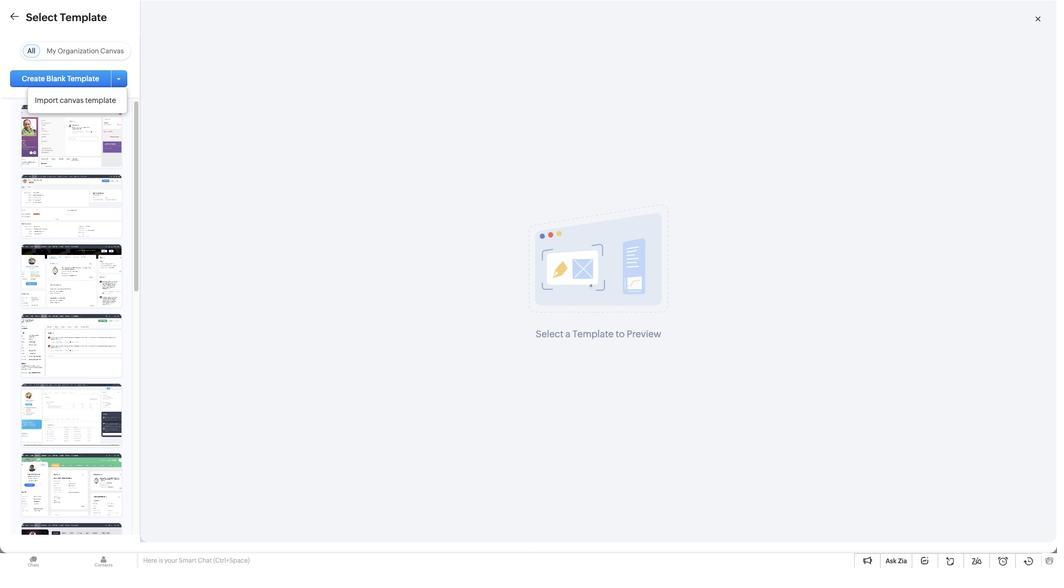 Task type: describe. For each thing, give the bounding box(es) containing it.
import
[[35, 96, 58, 105]]

organization
[[58, 47, 99, 55]]

1 horizontal spatial contacts
[[134, 9, 166, 17]]

leads
[[97, 9, 118, 17]]

reporting
[[16, 380, 50, 388]]

0 horizontal spatial contacts
[[52, 380, 83, 388]]

people7 image
[[22, 105, 121, 167]]

invoices
[[16, 323, 44, 331]]

here
[[143, 557, 157, 565]]

attachments link
[[16, 114, 60, 122]]

select a template to preview
[[536, 328, 661, 339]]

quotes
[[16, 247, 41, 255]]

emails
[[16, 304, 38, 312]]

closed
[[16, 171, 40, 179]]

products
[[16, 209, 47, 217]]

contacts link
[[126, 0, 174, 26]]

social
[[16, 361, 37, 369]]

you cannot search a profile in
[[576, 294, 677, 302]]

link
[[34, 447, 48, 455]]

(sample)
[[121, 37, 166, 49]]

people8 image
[[22, 245, 121, 306]]

invoices link
[[16, 323, 44, 331]]

your
[[164, 557, 177, 565]]

people9 image
[[22, 314, 121, 376]]

campaigns
[[16, 342, 55, 350]]

to
[[616, 328, 625, 339]]

orders for purchase orders
[[49, 285, 73, 293]]

purchase
[[16, 285, 48, 293]]

here is your smart chat (ctrl+space)
[[143, 557, 250, 565]]

template for select a template to preview
[[572, 328, 614, 339]]

2
[[76, 152, 80, 159]]

orders for sales orders
[[35, 266, 59, 274]]

open activities link
[[16, 152, 68, 160]]

0 vertical spatial template
[[60, 11, 107, 23]]

invited
[[16, 190, 40, 198]]

cases link
[[16, 228, 36, 236]]

sales orders link
[[16, 266, 59, 274]]

all
[[27, 47, 35, 55]]

crm link
[[8, 7, 47, 18]]

reporting contacts
[[16, 380, 83, 388]]

home link
[[51, 0, 89, 26]]

closed activities
[[16, 171, 73, 179]]

1
[[43, 133, 46, 140]]

quotes link
[[16, 247, 41, 255]]

blank
[[46, 74, 66, 83]]

products link
[[16, 209, 47, 217]]

select template
[[26, 11, 107, 23]]

marrier
[[81, 37, 118, 49]]

search
[[616, 294, 639, 302]]

crm
[[25, 7, 47, 18]]

kris
[[60, 37, 79, 49]]

people4 image
[[22, 454, 121, 516]]

notes link
[[16, 95, 36, 103]]

0 horizontal spatial a
[[565, 328, 571, 339]]

invited meetings link
[[16, 190, 73, 198]]



Task type: vqa. For each thing, say whether or not it's contained in the screenshot.
Social
yes



Task type: locate. For each thing, give the bounding box(es) containing it.
0 vertical spatial orders
[[35, 266, 59, 274]]

kris marrier (sample)
[[60, 37, 166, 49]]

profile
[[646, 294, 668, 302]]

activities
[[37, 152, 68, 160], [41, 171, 73, 179]]

deals link
[[16, 133, 35, 141]]

chat
[[198, 557, 212, 565]]

0 vertical spatial list
[[46, 74, 60, 83]]

related up notes
[[16, 74, 44, 83]]

template for create blank template
[[67, 74, 99, 83]]

reporting contacts link
[[16, 380, 83, 388]]

(ctrl+space)
[[213, 557, 250, 565]]

next record image
[[1033, 40, 1040, 47]]

setup element
[[982, 0, 1003, 26]]

sales orders
[[16, 266, 59, 274]]

2 vertical spatial template
[[572, 328, 614, 339]]

contacts image
[[70, 554, 137, 568]]

open activities
[[16, 152, 68, 160]]

add left link
[[18, 447, 33, 455]]

meetings
[[41, 190, 73, 198]]

orders
[[35, 266, 59, 274], [49, 285, 73, 293]]

a left profile
[[640, 294, 644, 302]]

sales
[[16, 266, 34, 274]]

orders right purchase
[[49, 285, 73, 293]]

select
[[26, 11, 58, 23], [536, 328, 563, 339]]

chats image
[[0, 554, 67, 568]]

ask zia
[[886, 558, 907, 565]]

emails link
[[16, 304, 38, 312]]

0 vertical spatial a
[[640, 294, 644, 302]]

1 vertical spatial add
[[18, 447, 33, 455]]

open
[[16, 152, 35, 160]]

contacts up (sample)
[[134, 9, 166, 17]]

invited meetings
[[16, 190, 73, 198]]

orders up purchase orders
[[35, 266, 59, 274]]

add
[[18, 399, 33, 407], [18, 447, 33, 455]]

1 add from the top
[[18, 399, 33, 407]]

1 vertical spatial related
[[34, 399, 60, 407]]

ask
[[886, 558, 897, 565]]

list right the "create" on the top of page
[[46, 74, 60, 83]]

zia
[[898, 558, 907, 565]]

1 vertical spatial select
[[536, 328, 563, 339]]

a left to
[[565, 328, 571, 339]]

marketplace element
[[960, 0, 982, 26]]

is
[[158, 557, 163, 565]]

contacts up add related list
[[52, 380, 83, 388]]

1 vertical spatial orders
[[49, 285, 73, 293]]

activities up closed activities
[[37, 152, 68, 160]]

a
[[640, 294, 644, 302], [565, 328, 571, 339]]

0 vertical spatial contacts
[[134, 9, 166, 17]]

0 vertical spatial select
[[26, 11, 58, 23]]

related
[[16, 74, 44, 83], [34, 399, 60, 407]]

create blank template
[[22, 74, 99, 83]]

leads link
[[89, 0, 126, 26]]

canvas
[[100, 47, 124, 55]]

1 vertical spatial template
[[67, 74, 99, 83]]

2 add from the top
[[18, 447, 33, 455]]

campaigns link
[[16, 342, 55, 350]]

None button
[[153, 528, 230, 545]]

list down reporting contacts link
[[62, 399, 74, 407]]

activities up meetings
[[41, 171, 73, 179]]

closed activities link
[[16, 171, 73, 179]]

0 vertical spatial activities
[[37, 152, 68, 160]]

1 horizontal spatial a
[[640, 294, 644, 302]]

attachments
[[16, 114, 60, 122]]

add related list
[[18, 399, 74, 407]]

preview
[[627, 328, 661, 339]]

my
[[47, 47, 56, 55]]

add link
[[18, 447, 48, 455]]

1 vertical spatial contacts
[[52, 380, 83, 388]]

1 horizontal spatial list
[[62, 399, 74, 407]]

my organization canvas
[[47, 47, 124, 55]]

add for add link
[[18, 447, 33, 455]]

import canvas template
[[35, 96, 116, 105]]

links
[[16, 426, 35, 435]]

template
[[85, 96, 116, 105]]

list
[[46, 74, 60, 83], [62, 399, 74, 407]]

0 horizontal spatial select
[[26, 11, 58, 23]]

smart
[[179, 557, 196, 565]]

you
[[576, 294, 589, 302]]

contacts
[[134, 9, 166, 17], [52, 380, 83, 388]]

activities for open activities
[[37, 152, 68, 160]]

0 vertical spatial add
[[18, 399, 33, 407]]

default preview image image
[[529, 204, 668, 312]]

0 vertical spatial related
[[16, 74, 44, 83]]

create
[[22, 74, 45, 83]]

in
[[669, 294, 676, 302]]

add down reporting
[[18, 399, 33, 407]]

purchase orders
[[16, 285, 73, 293]]

add for add related list
[[18, 399, 33, 407]]

people3 image
[[22, 384, 121, 446]]

1 vertical spatial activities
[[41, 171, 73, 179]]

cases
[[16, 228, 36, 236]]

canvas
[[60, 96, 84, 105]]

create blank template button
[[10, 70, 111, 87]]

1 horizontal spatial select
[[536, 328, 563, 339]]

1 vertical spatial a
[[565, 328, 571, 339]]

social link
[[16, 361, 37, 369]]

template inside button
[[67, 74, 99, 83]]

select for select template
[[26, 11, 58, 23]]

cannot
[[590, 294, 614, 302]]

deals
[[16, 133, 35, 141]]

people10 image
[[22, 175, 121, 237]]

activities for closed activities
[[41, 171, 73, 179]]

related list
[[16, 74, 61, 83]]

notes
[[16, 95, 36, 103]]

purchase orders link
[[16, 285, 73, 293]]

1 vertical spatial list
[[62, 399, 74, 407]]

select for select a template to preview
[[536, 328, 563, 339]]

template
[[60, 11, 107, 23], [67, 74, 99, 83], [572, 328, 614, 339]]

0 horizontal spatial list
[[46, 74, 60, 83]]

related down reporting contacts
[[34, 399, 60, 407]]

home
[[59, 9, 80, 17]]



